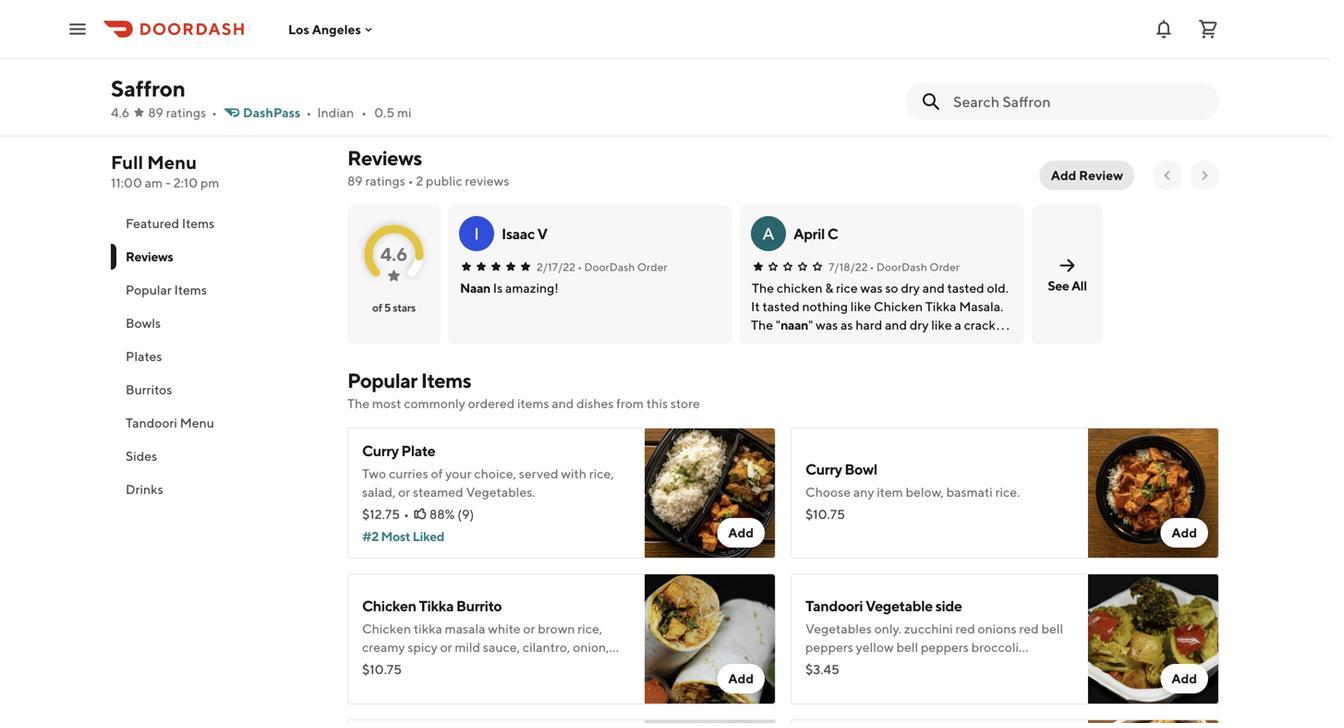Task type: describe. For each thing, give the bounding box(es) containing it.
chicken inside tandoori chicken platter $12.75
[[995, 53, 1050, 71]]

add button for choose
[[1161, 518, 1209, 548]]

doordash for i
[[585, 261, 635, 274]]

items for popular items the most commonly ordered items and dishes from this store
[[421, 369, 471, 393]]

burritos
[[126, 382, 172, 397]]

all
[[1072, 278, 1088, 293]]

creamy
[[362, 640, 405, 655]]

reviews link
[[348, 146, 422, 170]]

previous image
[[1161, 168, 1176, 183]]

add button for side
[[1161, 665, 1209, 694]]

reviews
[[465, 173, 510, 189]]

open menu image
[[67, 18, 89, 40]]

plates button
[[111, 340, 325, 373]]

chicken tikka burrito image
[[645, 574, 776, 705]]

add inside button
[[1052, 168, 1077, 183]]

the
[[348, 396, 370, 411]]

$12.75 •
[[362, 507, 409, 522]]

menu for tandoori
[[180, 415, 214, 431]]

a
[[478, 659, 485, 674]]

0 vertical spatial 89
[[148, 105, 164, 120]]

popular for popular items the most commonly ordered items and dishes from this store
[[348, 369, 418, 393]]

tortilla.
[[517, 659, 558, 674]]

89 inside "reviews 89 ratings • 2 public reviews"
[[348, 173, 363, 189]]

-
[[165, 175, 171, 190]]

two
[[362, 466, 387, 482]]

salad,
[[362, 485, 396, 500]]

naan
[[460, 281, 491, 296]]

your
[[446, 466, 472, 482]]

tikka for chicken tikka burrito chicken tikka masala white or brown rice, creamy spicy or mild sauce, cilantro, onion, lettuce, wrapped in a flour tortilla.
[[419, 598, 454, 615]]

drinks button
[[111, 473, 325, 506]]

steamed
[[413, 485, 464, 500]]

featured items
[[126, 216, 215, 231]]

most
[[372, 396, 402, 411]]

full
[[111, 152, 143, 173]]

curry for curry plate
[[351, 53, 388, 71]]

cilantro,
[[523, 640, 571, 655]]

yellow
[[856, 640, 894, 655]]

white
[[488, 622, 521, 637]]

stars
[[393, 301, 416, 314]]

spices.
[[806, 677, 845, 692]]

2 horizontal spatial or
[[523, 622, 535, 637]]

order for i
[[638, 261, 668, 274]]

oil
[[952, 659, 966, 674]]

bowls button
[[111, 307, 325, 340]]

popular items button
[[111, 274, 325, 307]]

and inside "popular items the most commonly ordered items and dishes from this store"
[[552, 396, 574, 411]]

below,
[[906, 485, 944, 500]]

2
[[416, 173, 424, 189]]

indian • 0.5 mi
[[317, 105, 412, 120]]

tandoori for tandoori curry
[[789, 53, 847, 71]]

0 horizontal spatial $10.75
[[362, 662, 402, 677]]

isaac
[[502, 225, 535, 243]]

item
[[877, 485, 904, 500]]

indian
[[317, 105, 354, 120]]

tandoori chicken platter image
[[1089, 720, 1220, 724]]

lemon
[[882, 659, 918, 674]]

sides
[[126, 449, 157, 464]]

tandoori curry button
[[786, 0, 932, 105]]

side
[[936, 598, 963, 615]]

sides button
[[111, 440, 325, 473]]

chicken tikka burrito button
[[640, 0, 786, 126]]

chicken tikka burrito
[[643, 53, 735, 91]]

add for chicken tikka burrito
[[729, 671, 754, 687]]

choice,
[[474, 466, 517, 482]]

$12.75 inside tandoori chicken platter $12.75
[[935, 98, 973, 113]]

5
[[384, 301, 391, 314]]

add for tandoori vegetable side
[[1172, 671, 1198, 687]]

sauce,
[[483, 640, 520, 655]]

los angeles button
[[288, 21, 376, 37]]

popular items
[[126, 282, 207, 298]]

public
[[426, 173, 463, 189]]

tandoori vegetable side vegetables only. zucchini red onions red bell peppers yellow bell peppers broccoli marinated in lemon juice oil with herbs and spices.
[[806, 598, 1064, 692]]

with inside tandoori vegetable side vegetables only. zucchini red onions red bell peppers yellow bell peppers broccoli marinated in lemon juice oil with herbs and spices.
[[968, 659, 994, 674]]

88%
[[430, 507, 455, 522]]

$10.75 inside curry bowl choose any item below, basmati rice. $10.75
[[806, 507, 846, 522]]

ordered
[[468, 396, 515, 411]]

0.5
[[374, 105, 395, 120]]

• inside "reviews 89 ratings • 2 public reviews"
[[408, 173, 414, 189]]

herbs
[[996, 659, 1029, 674]]

curry bowl
[[497, 53, 569, 71]]

curry bowl choose any item below, basmati rice. $10.75
[[806, 461, 1021, 522]]

plate for curry plate two curries of your choice, served with rice, salad, or steamed vegetables.
[[401, 442, 436, 460]]

items
[[518, 396, 549, 411]]

broccoli
[[972, 640, 1019, 655]]

add for curry bowl
[[1172, 525, 1198, 541]]

of 5 stars
[[372, 301, 416, 314]]

reviews for reviews
[[126, 249, 173, 264]]

only.
[[875, 622, 902, 637]]

11:00
[[111, 175, 142, 190]]

doordash for a
[[877, 261, 928, 274]]

chicken tikka burrito chicken tikka masala white or brown rice, creamy spicy or mild sauce, cilantro, onion, lettuce, wrapped in a flour tortilla.
[[362, 598, 610, 674]]

with inside curry plate two curries of your choice, served with rice, salad, or steamed vegetables.
[[561, 466, 587, 482]]

any
[[854, 485, 875, 500]]

add review
[[1052, 168, 1124, 183]]

salad
[[1081, 73, 1117, 91]]

add button for burrito
[[718, 665, 765, 694]]

tandoori menu button
[[111, 407, 325, 440]]

menu for full
[[147, 152, 197, 173]]

rice, for tikka
[[578, 622, 603, 637]]

bowls
[[126, 316, 161, 331]]

naan button
[[460, 279, 491, 298]]

(9)
[[458, 507, 474, 522]]

notification bell image
[[1153, 18, 1176, 40]]

tandoori chicken salad
[[1081, 53, 1196, 91]]

1 peppers from the left
[[806, 640, 854, 655]]

i
[[474, 224, 479, 244]]

• right 7/18/22
[[870, 261, 875, 274]]

featured items button
[[111, 207, 325, 240]]

• left indian
[[306, 105, 312, 120]]

• left dashpass
[[212, 105, 217, 120]]

drinks
[[126, 482, 163, 497]]

see
[[1048, 278, 1070, 293]]

isaac v
[[502, 225, 548, 243]]

burrito for chicken tikka burrito chicken tikka masala white or brown rice, creamy spicy or mild sauce, cilantro, onion, lettuce, wrapped in a flour tortilla.
[[456, 598, 502, 615]]

tikka
[[414, 622, 443, 637]]



Task type: locate. For each thing, give the bounding box(es) containing it.
or up the wrapped
[[440, 640, 452, 655]]

tandoori for tandoori chicken salad
[[1081, 53, 1139, 71]]

1 horizontal spatial of
[[431, 466, 443, 482]]

0 vertical spatial with
[[561, 466, 587, 482]]

0 horizontal spatial • doordash order
[[578, 261, 668, 274]]

88% (9)
[[430, 507, 474, 522]]

0 horizontal spatial $12.75
[[362, 507, 400, 522]]

tandoori
[[789, 53, 847, 71], [935, 53, 993, 71], [1081, 53, 1139, 71], [126, 415, 177, 431], [806, 598, 863, 615]]

2 in from the left
[[868, 659, 879, 674]]

2 vertical spatial items
[[421, 369, 471, 393]]

0 vertical spatial bowl
[[536, 53, 569, 71]]

or right white
[[523, 622, 535, 637]]

tandoori inside tandoori vegetable side vegetables only. zucchini red onions red bell peppers yellow bell peppers broccoli marinated in lemon juice oil with herbs and spices.
[[806, 598, 863, 615]]

in left "a"
[[464, 659, 475, 674]]

0 horizontal spatial doordash
[[585, 261, 635, 274]]

1 horizontal spatial burrito
[[643, 73, 689, 91]]

lettuce,
[[362, 659, 407, 674]]

reviews up 2
[[348, 146, 422, 170]]

0 horizontal spatial bell
[[897, 640, 919, 655]]

1 vertical spatial menu
[[180, 415, 214, 431]]

items inside button
[[182, 216, 215, 231]]

chicken inside chicken tikka burrito
[[643, 53, 697, 71]]

1 horizontal spatial tikka
[[700, 53, 735, 71]]

review
[[1080, 168, 1124, 183]]

0 horizontal spatial tikka
[[419, 598, 454, 615]]

add
[[1172, 11, 1198, 26], [1052, 168, 1077, 183], [729, 525, 754, 541], [1172, 525, 1198, 541], [729, 671, 754, 687], [1172, 671, 1198, 687]]

1 horizontal spatial reviews
[[348, 146, 422, 170]]

tandoori for tandoori chicken platter $12.75
[[935, 53, 993, 71]]

flour
[[487, 659, 514, 674]]

tikka inside chicken tikka burrito chicken tikka masala white or brown rice, creamy spicy or mild sauce, cilantro, onion, lettuce, wrapped in a flour tortilla.
[[419, 598, 454, 615]]

items up commonly on the bottom left
[[421, 369, 471, 393]]

1 horizontal spatial 89
[[348, 173, 363, 189]]

2 order from the left
[[930, 261, 960, 274]]

1 horizontal spatial red
[[1020, 622, 1039, 637]]

2 doordash from the left
[[877, 261, 928, 274]]

$12.75 down salad,
[[362, 507, 400, 522]]

tandoori vegetable side image
[[1089, 574, 1220, 705]]

in down yellow
[[868, 659, 879, 674]]

reviews
[[348, 146, 422, 170], [126, 249, 173, 264]]

in inside tandoori vegetable side vegetables only. zucchini red onions red bell peppers yellow bell peppers broccoli marinated in lemon juice oil with herbs and spices.
[[868, 659, 879, 674]]

zucchini
[[905, 622, 954, 637]]

89 down "saffron" at left
[[148, 105, 164, 120]]

• left 2
[[408, 173, 414, 189]]

1 vertical spatial of
[[431, 466, 443, 482]]

$12.75 down platter
[[935, 98, 973, 113]]

0 horizontal spatial 4.6
[[111, 105, 130, 120]]

2 • doordash order from the left
[[870, 261, 960, 274]]

1 vertical spatial tikka
[[419, 598, 454, 615]]

ratings down "saffron" at left
[[166, 105, 206, 120]]

1 horizontal spatial • doordash order
[[870, 261, 960, 274]]

reviews inside "reviews 89 ratings • 2 public reviews"
[[348, 146, 422, 170]]

4.6
[[111, 105, 130, 120], [381, 244, 408, 265]]

of
[[372, 301, 382, 314], [431, 466, 443, 482]]

mi
[[397, 105, 412, 120]]

0 vertical spatial reviews
[[348, 146, 422, 170]]

menu up -
[[147, 152, 197, 173]]

with
[[561, 466, 587, 482], [968, 659, 994, 674]]

curry plate
[[351, 53, 424, 71]]

liked
[[413, 529, 445, 544]]

1 vertical spatial $10.75
[[362, 662, 402, 677]]

items down pm
[[182, 216, 215, 231]]

menu
[[147, 152, 197, 173], [180, 415, 214, 431]]

doordash right 7/18/22
[[877, 261, 928, 274]]

reviews for reviews 89 ratings • 2 public reviews
[[348, 146, 422, 170]]

add review button
[[1040, 161, 1135, 190]]

burrito for chicken tikka burrito
[[643, 73, 689, 91]]

$10.75
[[806, 507, 846, 522], [362, 662, 402, 677]]

4.6 up of 5 stars
[[381, 244, 408, 265]]

april c
[[794, 225, 839, 243]]

0 vertical spatial 4.6
[[111, 105, 130, 120]]

0 vertical spatial $10.75
[[806, 507, 846, 522]]

ratings down reviews link at left
[[365, 173, 406, 189]]

1 vertical spatial burrito
[[456, 598, 502, 615]]

marinated
[[806, 659, 866, 674]]

1 horizontal spatial popular
[[348, 369, 418, 393]]

red
[[956, 622, 976, 637], [1020, 622, 1039, 637]]

v
[[538, 225, 548, 243]]

red down side
[[956, 622, 976, 637]]

bell right onions
[[1042, 622, 1064, 637]]

1 vertical spatial $12.75
[[362, 507, 400, 522]]

• doordash order right 2/17/22
[[578, 261, 668, 274]]

0 horizontal spatial reviews
[[126, 249, 173, 264]]

1 vertical spatial popular
[[348, 369, 418, 393]]

1 vertical spatial reviews
[[126, 249, 173, 264]]

rice, inside curry plate two curries of your choice, served with rice, salad, or steamed vegetables.
[[590, 466, 614, 482]]

plate inside button
[[390, 53, 424, 71]]

tandoori inside button
[[789, 53, 847, 71]]

tikka for chicken tikka burrito
[[700, 53, 735, 71]]

tandoori for tandoori vegetable side vegetables only. zucchini red onions red bell peppers yellow bell peppers broccoli marinated in lemon juice oil with herbs and spices.
[[806, 598, 863, 615]]

in inside chicken tikka burrito chicken tikka masala white or brown rice, creamy spicy or mild sauce, cilantro, onion, lettuce, wrapped in a flour tortilla.
[[464, 659, 475, 674]]

0 horizontal spatial red
[[956, 622, 976, 637]]

0 vertical spatial rice,
[[590, 466, 614, 482]]

0 vertical spatial items
[[182, 216, 215, 231]]

this
[[647, 396, 668, 411]]

0 vertical spatial $12.75
[[935, 98, 973, 113]]

#2
[[362, 529, 379, 544]]

$10.75 down choose
[[806, 507, 846, 522]]

commonly
[[404, 396, 466, 411]]

vegetables.
[[466, 485, 536, 500]]

1 • doordash order from the left
[[578, 261, 668, 274]]

1 vertical spatial plate
[[401, 442, 436, 460]]

brown
[[538, 622, 575, 637]]

with right "oil"
[[968, 659, 994, 674]]

$12.75
[[935, 98, 973, 113], [362, 507, 400, 522]]

1 horizontal spatial peppers
[[921, 640, 969, 655]]

peppers up juice
[[921, 640, 969, 655]]

store
[[671, 396, 700, 411]]

curry plate image
[[645, 428, 776, 559]]

1 horizontal spatial bell
[[1042, 622, 1064, 637]]

and inside tandoori vegetable side vegetables only. zucchini red onions red bell peppers yellow bell peppers broccoli marinated in lemon juice oil with herbs and spices.
[[1032, 659, 1054, 674]]

dashpass •
[[243, 105, 312, 120]]

1 horizontal spatial and
[[1032, 659, 1054, 674]]

tandoori curry image
[[645, 720, 776, 724]]

2 red from the left
[[1020, 622, 1039, 637]]

popular inside "popular items the most commonly ordered items and dishes from this store"
[[348, 369, 418, 393]]

0 horizontal spatial with
[[561, 466, 587, 482]]

curry inside curry bowl choose any item below, basmati rice. $10.75
[[806, 461, 842, 478]]

served
[[519, 466, 559, 482]]

0 vertical spatial of
[[372, 301, 382, 314]]

1 doordash from the left
[[585, 261, 635, 274]]

1 horizontal spatial ratings
[[365, 173, 406, 189]]

and
[[552, 396, 574, 411], [1032, 659, 1054, 674]]

1 horizontal spatial $10.75
[[806, 507, 846, 522]]

1 vertical spatial with
[[968, 659, 994, 674]]

popular for popular items
[[126, 282, 172, 298]]

1 horizontal spatial 4.6
[[381, 244, 408, 265]]

1 vertical spatial 4.6
[[381, 244, 408, 265]]

0 horizontal spatial or
[[398, 485, 411, 500]]

or inside curry plate two curries of your choice, served with rice, salad, or steamed vegetables.
[[398, 485, 411, 500]]

1 horizontal spatial with
[[968, 659, 994, 674]]

burrito inside chicken tikka burrito chicken tikka masala white or brown rice, creamy spicy or mild sauce, cilantro, onion, lettuce, wrapped in a flour tortilla.
[[456, 598, 502, 615]]

april
[[794, 225, 825, 243]]

0 horizontal spatial peppers
[[806, 640, 854, 655]]

tandoori inside "tandoori chicken salad"
[[1081, 53, 1139, 71]]

rice, up "onion,"
[[578, 622, 603, 637]]

1 vertical spatial and
[[1032, 659, 1054, 674]]

1 red from the left
[[956, 622, 976, 637]]

peppers up marinated
[[806, 640, 854, 655]]

Item Search search field
[[954, 91, 1205, 112]]

• doordash order for i
[[578, 261, 668, 274]]

tandoori for tandoori menu
[[126, 415, 177, 431]]

plate for curry plate
[[390, 53, 424, 71]]

0 horizontal spatial ratings
[[166, 105, 206, 120]]

items
[[182, 216, 215, 231], [174, 282, 207, 298], [421, 369, 471, 393]]

with right served
[[561, 466, 587, 482]]

• left 0.5
[[362, 105, 367, 120]]

tandoori curry
[[789, 53, 886, 71]]

89 ratings •
[[148, 105, 217, 120]]

plate inside curry plate two curries of your choice, served with rice, salad, or steamed vegetables.
[[401, 442, 436, 460]]

0 vertical spatial menu
[[147, 152, 197, 173]]

0 vertical spatial or
[[398, 485, 411, 500]]

0 vertical spatial bell
[[1042, 622, 1064, 637]]

next image
[[1198, 168, 1213, 183]]

rice, right served
[[590, 466, 614, 482]]

choose
[[806, 485, 851, 500]]

rice.
[[996, 485, 1021, 500]]

• doordash order right 7/18/22
[[870, 261, 960, 274]]

curry plate button
[[348, 0, 494, 105]]

1 order from the left
[[638, 261, 668, 274]]

1 vertical spatial items
[[174, 282, 207, 298]]

popular up most at bottom
[[348, 369, 418, 393]]

doordash right 2/17/22
[[585, 261, 635, 274]]

burrito inside chicken tikka burrito
[[643, 73, 689, 91]]

and right the 'items'
[[552, 396, 574, 411]]

#2 most liked
[[362, 529, 445, 544]]

4.6 down "saffron" at left
[[111, 105, 130, 120]]

1 vertical spatial ratings
[[365, 173, 406, 189]]

0 horizontal spatial burrito
[[456, 598, 502, 615]]

0 horizontal spatial of
[[372, 301, 382, 314]]

bowl inside button
[[536, 53, 569, 71]]

of left the 5
[[372, 301, 382, 314]]

0 horizontal spatial and
[[552, 396, 574, 411]]

curry for curry bowl
[[497, 53, 534, 71]]

1 vertical spatial bell
[[897, 640, 919, 655]]

of inside curry plate two curries of your choice, served with rice, salad, or steamed vegetables.
[[431, 466, 443, 482]]

0 vertical spatial burrito
[[643, 73, 689, 91]]

or down curries
[[398, 485, 411, 500]]

ratings inside "reviews 89 ratings • 2 public reviews"
[[365, 173, 406, 189]]

$10.75 down creamy
[[362, 662, 402, 677]]

0 horizontal spatial bowl
[[536, 53, 569, 71]]

tandoori chicken platter $12.75
[[935, 53, 1050, 113]]

menu down burritos 'button'
[[180, 415, 214, 431]]

in
[[464, 659, 475, 674], [868, 659, 879, 674]]

1 vertical spatial or
[[523, 622, 535, 637]]

0 vertical spatial ratings
[[166, 105, 206, 120]]

1 vertical spatial bowl
[[845, 461, 878, 478]]

angeles
[[312, 21, 361, 37]]

items inside button
[[174, 282, 207, 298]]

see all
[[1048, 278, 1088, 293]]

vegetables
[[806, 622, 872, 637]]

0 vertical spatial tikka
[[700, 53, 735, 71]]

1 horizontal spatial or
[[440, 640, 452, 655]]

menu inside full menu 11:00 am - 2:10 pm
[[147, 152, 197, 173]]

bowl
[[536, 53, 569, 71], [845, 461, 878, 478]]

tandoori inside tandoori chicken platter $12.75
[[935, 53, 993, 71]]

rice,
[[590, 466, 614, 482], [578, 622, 603, 637]]

bowl for curry bowl choose any item below, basmati rice. $10.75
[[845, 461, 878, 478]]

1 in from the left
[[464, 659, 475, 674]]

curry bowl image
[[1089, 428, 1220, 559]]

saffron
[[111, 75, 186, 102]]

tikka inside chicken tikka burrito
[[700, 53, 735, 71]]

0 vertical spatial popular
[[126, 282, 172, 298]]

1 horizontal spatial in
[[868, 659, 879, 674]]

items for featured items
[[182, 216, 215, 231]]

curry inside curry plate two curries of your choice, served with rice, salad, or steamed vegetables.
[[362, 442, 399, 460]]

add button
[[1161, 4, 1209, 33], [718, 518, 765, 548], [1161, 518, 1209, 548], [718, 665, 765, 694], [1161, 665, 1209, 694]]

bowl inside curry bowl choose any item below, basmati rice. $10.75
[[845, 461, 878, 478]]

1 vertical spatial 89
[[348, 173, 363, 189]]

of up steamed
[[431, 466, 443, 482]]

order for a
[[930, 261, 960, 274]]

0 items, open order cart image
[[1198, 18, 1220, 40]]

items for popular items
[[174, 282, 207, 298]]

red right onions
[[1020, 622, 1039, 637]]

rice, for plate
[[590, 466, 614, 482]]

bell up lemon
[[897, 640, 919, 655]]

chicken
[[643, 53, 697, 71], [995, 53, 1050, 71], [1141, 53, 1196, 71], [362, 598, 417, 615], [362, 622, 411, 637]]

plate up mi
[[390, 53, 424, 71]]

0 horizontal spatial popular
[[126, 282, 172, 298]]

los
[[288, 21, 310, 37]]

curry for curry bowl choose any item below, basmati rice. $10.75
[[806, 461, 842, 478]]

0 vertical spatial plate
[[390, 53, 424, 71]]

a
[[763, 224, 775, 244]]

• up #2 most liked
[[404, 507, 409, 522]]

1 vertical spatial rice,
[[578, 622, 603, 637]]

popular inside popular items button
[[126, 282, 172, 298]]

c
[[828, 225, 839, 243]]

89 down reviews link at left
[[348, 173, 363, 189]]

curry bowl button
[[494, 0, 640, 105]]

dashpass
[[243, 105, 301, 120]]

1 horizontal spatial order
[[930, 261, 960, 274]]

chicken inside "tandoori chicken salad"
[[1141, 53, 1196, 71]]

0 horizontal spatial in
[[464, 659, 475, 674]]

featured
[[126, 216, 179, 231]]

burrito
[[643, 73, 689, 91], [456, 598, 502, 615]]

2 vertical spatial or
[[440, 640, 452, 655]]

0 horizontal spatial 89
[[148, 105, 164, 120]]

1 horizontal spatial $12.75
[[935, 98, 973, 113]]

pm
[[201, 175, 219, 190]]

• right 2/17/22
[[578, 261, 582, 274]]

popular up bowls
[[126, 282, 172, 298]]

items up bowls button
[[174, 282, 207, 298]]

juice
[[921, 659, 949, 674]]

am
[[145, 175, 163, 190]]

2/17/22
[[537, 261, 576, 274]]

bowl for curry bowl
[[536, 53, 569, 71]]

7/18/22
[[829, 261, 868, 274]]

popular
[[126, 282, 172, 298], [348, 369, 418, 393]]

curry for curry plate two curries of your choice, served with rice, salad, or steamed vegetables.
[[362, 442, 399, 460]]

and right herbs
[[1032, 659, 1054, 674]]

menu inside 'button'
[[180, 415, 214, 431]]

plate up curries
[[401, 442, 436, 460]]

rice, inside chicken tikka burrito chicken tikka masala white or brown rice, creamy spicy or mild sauce, cilantro, onion, lettuce, wrapped in a flour tortilla.
[[578, 622, 603, 637]]

onions
[[978, 622, 1017, 637]]

tandoori inside 'button'
[[126, 415, 177, 431]]

2 peppers from the left
[[921, 640, 969, 655]]

1 horizontal spatial bowl
[[845, 461, 878, 478]]

curries
[[389, 466, 429, 482]]

0 horizontal spatial order
[[638, 261, 668, 274]]

add for curry plate
[[729, 525, 754, 541]]

items inside "popular items the most commonly ordered items and dishes from this store"
[[421, 369, 471, 393]]

$3.45
[[806, 662, 840, 677]]

• doordash order for a
[[870, 261, 960, 274]]

1 horizontal spatial doordash
[[877, 261, 928, 274]]

0 vertical spatial and
[[552, 396, 574, 411]]

vegetable
[[866, 598, 933, 615]]

reviews down 'featured'
[[126, 249, 173, 264]]



Task type: vqa. For each thing, say whether or not it's contained in the screenshot.
• DoorDash Order related to A
yes



